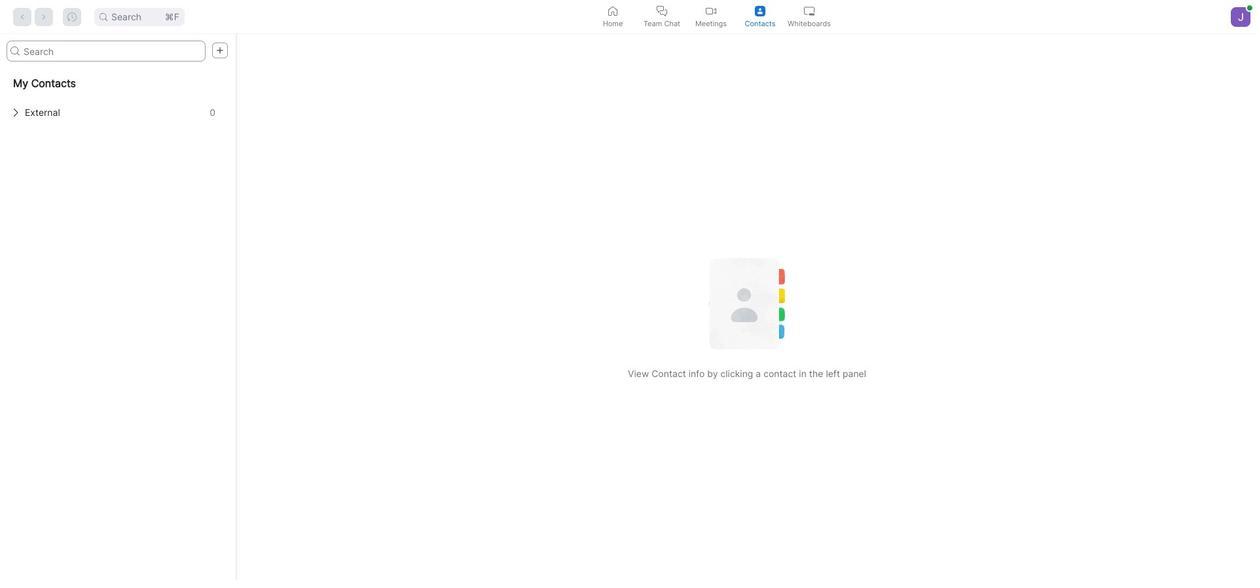 Task type: locate. For each thing, give the bounding box(es) containing it.
home small image
[[608, 6, 618, 16]]

0 vertical spatial magnifier image
[[100, 13, 107, 21]]

whiteboard small image
[[805, 6, 815, 16], [805, 6, 815, 16]]

1 horizontal spatial magnifier image
[[100, 13, 107, 21]]

team chat image
[[657, 6, 668, 16], [657, 6, 668, 16]]

magnifier image up chevron right icon
[[10, 47, 20, 56]]

1 horizontal spatial magnifier image
[[100, 13, 107, 21]]

magnifier image
[[100, 13, 107, 21], [10, 47, 20, 56]]

video on image
[[706, 6, 717, 16]]

plus small image
[[216, 46, 225, 55], [216, 46, 225, 55]]

tree
[[0, 67, 235, 126]]

0 vertical spatial magnifier image
[[100, 13, 107, 21]]

0 horizontal spatial magnifier image
[[10, 47, 20, 56]]

online image
[[1248, 5, 1253, 10]]

magnifier image up search 'text box'
[[100, 13, 107, 21]]

chevron right image
[[12, 109, 20, 117]]

1 vertical spatial magnifier image
[[10, 47, 20, 56]]

magnifier image up search 'text box'
[[100, 13, 107, 21]]

magnifier image
[[100, 13, 107, 21], [10, 47, 20, 56]]

magnifier image up chevron right icon
[[10, 47, 20, 56]]

tab panel
[[0, 34, 1258, 580]]

tab list
[[589, 0, 834, 33]]

my contacts grouping, external, 0 items enclose, level 2, 1 of 1, not selected tree item
[[5, 100, 230, 126]]



Task type: describe. For each thing, give the bounding box(es) containing it.
my contacts heading
[[0, 67, 235, 100]]

0 horizontal spatial magnifier image
[[10, 47, 20, 56]]

profile contact image
[[755, 6, 766, 16]]

online image
[[1248, 5, 1253, 10]]

video on image
[[706, 6, 717, 16]]

Search text field
[[7, 41, 206, 62]]

1 vertical spatial magnifier image
[[10, 47, 20, 56]]

home small image
[[608, 6, 618, 16]]

chevron right image
[[12, 109, 20, 117]]

profile contact image
[[755, 6, 766, 16]]



Task type: vqa. For each thing, say whether or not it's contained in the screenshot.
Away image on the right top of the page
no



